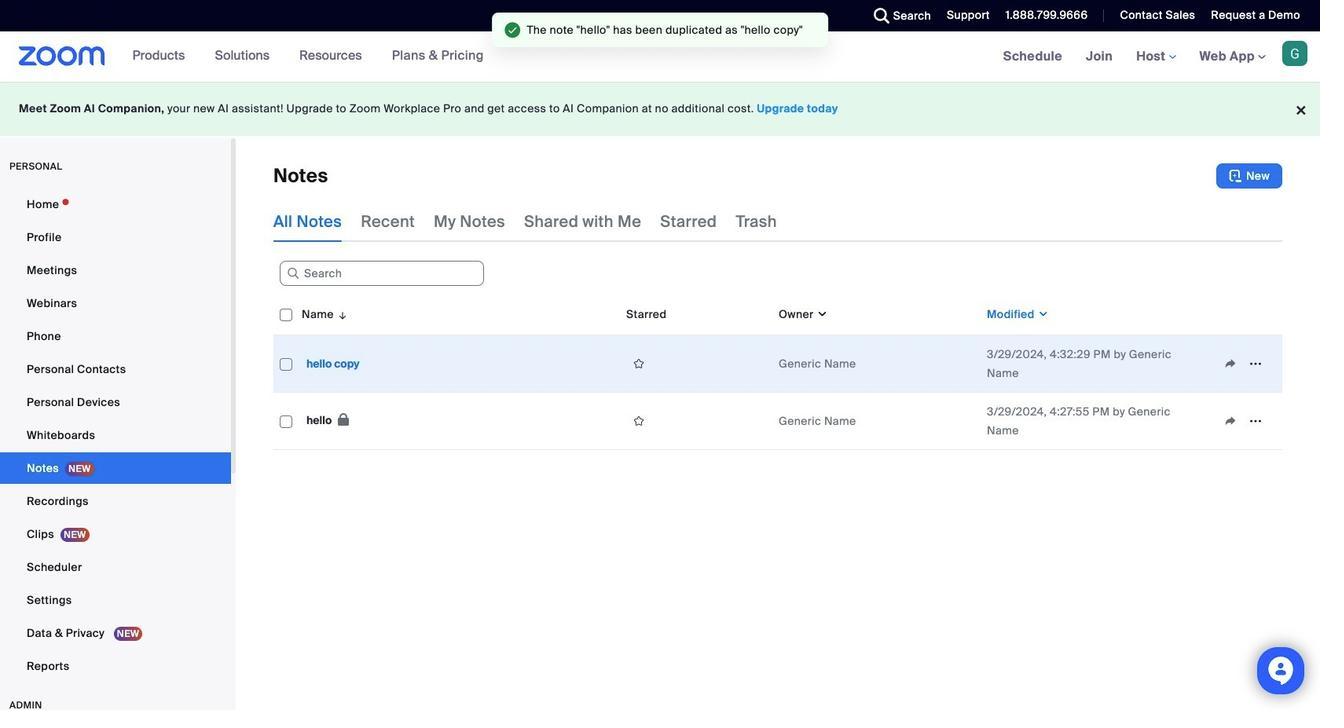 Task type: vqa. For each thing, say whether or not it's contained in the screenshot.
the plans?
no



Task type: locate. For each thing, give the bounding box(es) containing it.
0 vertical spatial share image
[[1218, 357, 1243, 371]]

share image up more options for hello icon
[[1218, 357, 1243, 371]]

zoom logo image
[[19, 46, 105, 66]]

banner
[[0, 31, 1320, 83]]

share image for more options for hello copy image at bottom
[[1218, 357, 1243, 371]]

share image down more options for hello copy image at bottom
[[1218, 414, 1243, 428]]

Search text field
[[280, 261, 484, 286]]

footer
[[0, 82, 1320, 136]]

1 vertical spatial share image
[[1218, 414, 1243, 428]]

personal menu menu
[[0, 189, 231, 684]]

share image
[[1218, 357, 1243, 371], [1218, 414, 1243, 428]]

arrow down image
[[334, 305, 348, 324]]

2 share image from the top
[[1218, 414, 1243, 428]]

meetings navigation
[[991, 31, 1320, 83]]

application
[[273, 294, 1282, 450], [1218, 352, 1276, 376], [1218, 409, 1276, 433]]

hello copy unstarred image
[[626, 357, 651, 371]]

1 share image from the top
[[1218, 357, 1243, 371]]



Task type: describe. For each thing, give the bounding box(es) containing it.
success image
[[505, 22, 521, 38]]

profile picture image
[[1282, 41, 1308, 66]]

application for hello unstarred icon
[[1218, 409, 1276, 433]]

more options for hello image
[[1243, 414, 1268, 428]]

hello unstarred image
[[626, 414, 651, 428]]

application for the hello copy unstarred image
[[1218, 352, 1276, 376]]

share image for more options for hello icon
[[1218, 414, 1243, 428]]

tabs of all notes page tab list
[[273, 201, 777, 242]]

product information navigation
[[121, 31, 496, 82]]

more options for hello copy image
[[1243, 357, 1268, 371]]



